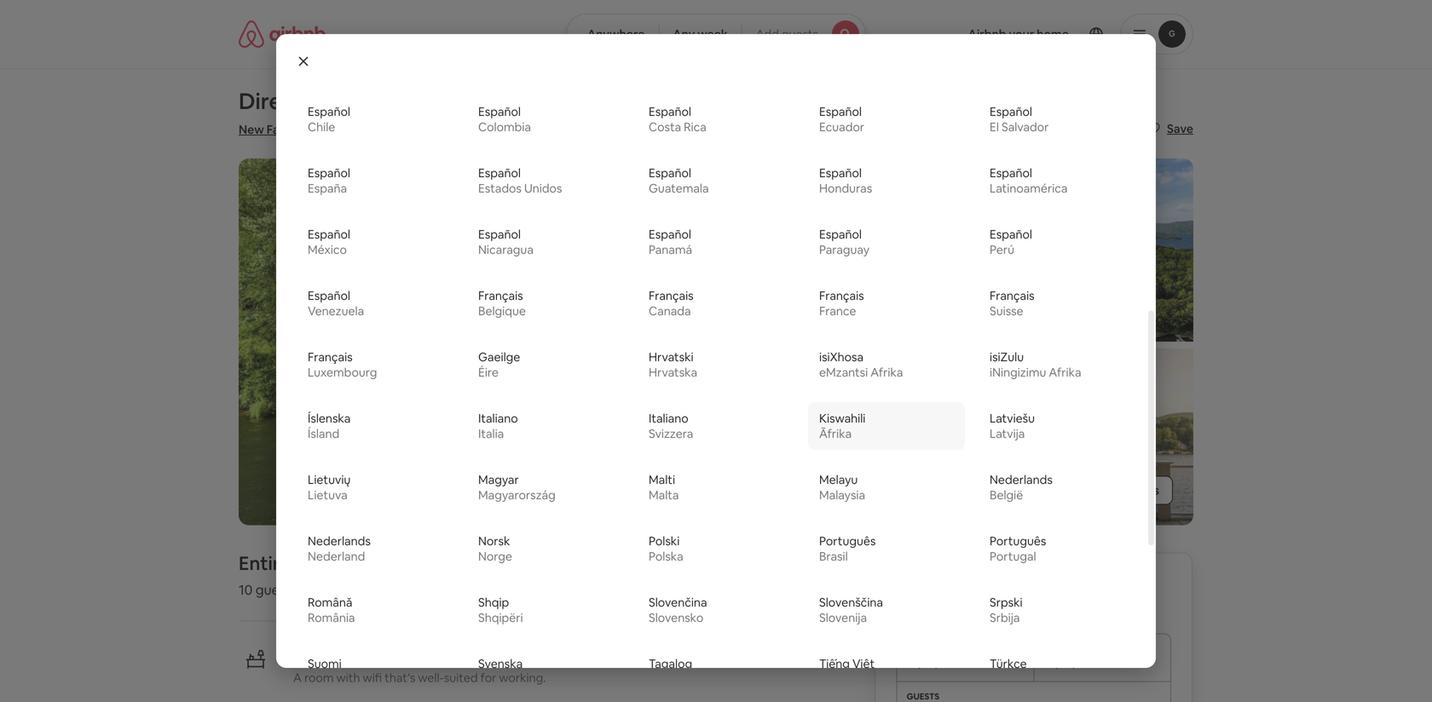 Task type: describe. For each thing, give the bounding box(es) containing it.
12/21/2023
[[1045, 656, 1105, 671]]

āfrika
[[819, 427, 852, 442]]

italiano italia
[[478, 411, 518, 442]]

week
[[698, 26, 728, 42]]

direct waterfront/chefs indoor & outdoor kitchen! image 5 image
[[962, 349, 1194, 526]]

tiếng
[[819, 657, 850, 672]]

canada
[[649, 304, 691, 319]]

română românia
[[308, 595, 355, 626]]

magyar
[[478, 473, 519, 488]]

belgique
[[478, 304, 526, 319]]

latinoamérica
[[990, 181, 1068, 196]]

guests for add guests
[[782, 26, 819, 42]]

svizzera
[[649, 427, 694, 442]]

afrika for isixhosa emzantsi afrika
[[871, 365, 903, 380]]

español for chile
[[308, 104, 350, 120]]

polski polska
[[649, 534, 684, 565]]

suomi button
[[297, 648, 454, 696]]

france
[[819, 304, 857, 319]]

photos
[[1120, 483, 1160, 498]]

a
[[293, 671, 302, 686]]

español colombia
[[478, 104, 531, 135]]

12/16/2023
[[907, 656, 968, 671]]

nederlands for belgië
[[990, 473, 1053, 488]]

español for latinoamérica
[[990, 166, 1033, 181]]

shqipëri
[[478, 611, 523, 626]]

português for brasil
[[819, 534, 876, 549]]

honduras
[[819, 181, 872, 196]]

isizulu
[[990, 350, 1024, 365]]

wifi
[[363, 671, 382, 686]]

français for belgique
[[478, 288, 523, 304]]

méxico
[[308, 242, 347, 258]]

nederlands belgië
[[990, 473, 1053, 503]]

indoor
[[502, 87, 570, 116]]

íslenska
[[308, 411, 351, 427]]

suisse
[[990, 304, 1024, 319]]

salvador
[[1002, 120, 1049, 135]]

español venezuela
[[308, 288, 364, 319]]

total
[[897, 598, 924, 613]]

português for portugal
[[990, 534, 1047, 549]]

español for honduras
[[819, 166, 862, 181]]

that's
[[385, 671, 416, 686]]

slovenščina slovenija
[[819, 595, 883, 626]]

slovensko
[[649, 611, 704, 626]]

working.
[[499, 671, 546, 686]]

emzantsi
[[819, 365, 868, 380]]

baths
[[463, 581, 499, 599]]

direct
[[239, 87, 304, 116]]

direct waterfront/chefs indoor & outdoor kitchen! image 3 image
[[723, 349, 955, 526]]

español chile
[[308, 104, 350, 135]]

hrvatska
[[649, 365, 698, 380]]

profile element
[[887, 0, 1194, 68]]

states
[[434, 122, 470, 137]]

español latinoamérica
[[990, 166, 1068, 196]]

español el salvador
[[990, 104, 1049, 135]]

nicaragua
[[478, 242, 534, 258]]

perú
[[990, 242, 1015, 258]]

melayu malaysia
[[819, 473, 866, 503]]

español nicaragua
[[478, 227, 534, 258]]

5
[[307, 581, 314, 599]]

français suisse
[[990, 288, 1035, 319]]

languages dialog
[[276, 34, 1156, 703]]

français for suisse
[[990, 288, 1035, 304]]

ecuador
[[819, 120, 865, 135]]

español for españa
[[308, 166, 350, 181]]

anywhere
[[587, 26, 645, 42]]

slovenija
[[819, 611, 867, 626]]

belgië
[[990, 488, 1023, 503]]

guests for 10 guests
[[256, 581, 298, 599]]

español for el
[[990, 104, 1033, 120]]

taxes
[[966, 598, 996, 613]]

brasil
[[819, 549, 848, 565]]

français for luxembourg
[[308, 350, 353, 365]]

save button
[[1140, 114, 1201, 143]]

slovenščina
[[819, 595, 883, 611]]

add guests
[[756, 26, 819, 42]]

español for estados
[[478, 166, 521, 181]]

direct waterfront/chefs indoor & outdoor kitchen!
[[239, 87, 769, 116]]

svenska
[[478, 657, 523, 672]]

luxembourg
[[308, 365, 377, 380]]

entire
[[239, 552, 290, 576]]

español paraguay
[[819, 227, 870, 258]]

français belgique
[[478, 288, 526, 319]]

total before taxes
[[897, 598, 996, 613]]

dedicated
[[293, 649, 361, 666]]

español ecuador
[[819, 104, 865, 135]]

unidos
[[524, 181, 562, 196]]

gaeilge éire
[[478, 350, 520, 380]]

polski
[[649, 534, 680, 549]]

srbija
[[990, 611, 1020, 626]]

direct waterfront/chefs indoor & outdoor kitchen! image 4 image
[[962, 159, 1194, 342]]

português brasil
[[819, 534, 876, 565]]



Task type: vqa. For each thing, say whether or not it's contained in the screenshot.


Task type: locate. For each thing, give the bounding box(es) containing it.
español inside español costa rica
[[649, 104, 692, 120]]

connecticut,
[[317, 122, 391, 137]]

français for france
[[819, 288, 864, 304]]

guests right add
[[782, 26, 819, 42]]

5 bedrooms
[[307, 581, 382, 599]]

bedrooms
[[317, 581, 382, 599]]

español inside español honduras
[[819, 166, 862, 181]]

español for ecuador
[[819, 104, 862, 120]]

1 italiano from the left
[[478, 411, 518, 427]]

magyarország
[[478, 488, 556, 503]]

none search field containing anywhere
[[566, 14, 866, 55]]

guatemala
[[649, 181, 709, 196]]

íslenska ísland
[[308, 411, 351, 442]]

français canada
[[649, 288, 694, 319]]

home
[[294, 552, 345, 576]]

magyar magyarország
[[478, 473, 556, 503]]

português down malaysia
[[819, 534, 876, 549]]

0 horizontal spatial afrika
[[871, 365, 903, 380]]

rica
[[684, 120, 707, 135]]

10 guests
[[239, 581, 298, 599]]

estados
[[478, 181, 522, 196]]

español inside español estados unidos
[[478, 166, 521, 181]]

français
[[478, 288, 523, 304], [649, 288, 694, 304], [819, 288, 864, 304], [990, 288, 1035, 304], [308, 350, 353, 365]]

afrika for isizulu iningizimu afrika
[[1049, 365, 1082, 380]]

1 horizontal spatial guests
[[782, 26, 819, 42]]

1 vertical spatial nederlands
[[308, 534, 371, 549]]

español costa rica
[[649, 104, 707, 135]]

nederlands down latvija
[[990, 473, 1053, 488]]

español for méxico
[[308, 227, 350, 242]]

latvija
[[990, 427, 1025, 442]]

español inside español guatemala
[[649, 166, 692, 181]]

español for paraguay
[[819, 227, 862, 242]]

iningizimu
[[990, 365, 1047, 380]]

1 horizontal spatial português
[[990, 534, 1047, 549]]

español for costa
[[649, 104, 692, 120]]

dedicated workspace a room with wifi that's well-suited for working.
[[293, 649, 546, 686]]

latviešu
[[990, 411, 1035, 427]]

español panamá
[[649, 227, 692, 258]]

español inside the español colombia
[[478, 104, 521, 120]]

0 horizontal spatial italiano
[[478, 411, 518, 427]]

outdoor
[[595, 87, 681, 116]]

español méxico
[[308, 227, 350, 258]]

2 italiano from the left
[[649, 411, 689, 427]]

chile
[[308, 120, 335, 135]]

0 vertical spatial nederlands
[[990, 473, 1053, 488]]

türkçe
[[990, 657, 1027, 672]]

isixhosa
[[819, 350, 864, 365]]

1 horizontal spatial afrika
[[1049, 365, 1082, 380]]

français down perú
[[990, 288, 1035, 304]]

srpski srbija
[[990, 595, 1023, 626]]

0 horizontal spatial português
[[819, 534, 876, 549]]

español perú
[[990, 227, 1033, 258]]

malti malta
[[649, 473, 679, 503]]

1 horizontal spatial nederlands
[[990, 473, 1053, 488]]

afrika inside isixhosa emzantsi afrika
[[871, 365, 903, 380]]

italiano down hrvatska
[[649, 411, 689, 427]]

tagalog
[[649, 657, 693, 672]]

latviešu latvija
[[990, 411, 1035, 442]]

direct waterfront/chefs indoor & outdoor kitchen! image 2 image
[[723, 159, 955, 342]]

español for perú
[[990, 227, 1033, 242]]

español españa
[[308, 166, 350, 196]]

français down "nicaragua"
[[478, 288, 523, 304]]

hrvatski hrvatska
[[649, 350, 698, 380]]

italiano for svizzera
[[649, 411, 689, 427]]

español for guatemala
[[649, 166, 692, 181]]

show
[[1072, 483, 1103, 498]]

português portugal
[[990, 534, 1047, 565]]

español inside español el salvador
[[990, 104, 1033, 120]]

nederlands nederland
[[308, 534, 371, 565]]

việt
[[853, 657, 875, 672]]

isizulu iningizimu afrika
[[990, 350, 1082, 380]]

venezuela
[[308, 304, 364, 319]]

español inside español paraguay
[[819, 227, 862, 242]]

srpski
[[990, 595, 1023, 611]]

español inside the español venezuela
[[308, 288, 350, 304]]

well-
[[418, 671, 444, 686]]

0 vertical spatial guests
[[782, 26, 819, 42]]

slovenčina slovensko
[[649, 595, 707, 626]]

suited
[[444, 671, 478, 686]]

any week
[[673, 26, 728, 42]]

nederland
[[308, 549, 365, 565]]

2 afrika from the left
[[1049, 365, 1082, 380]]

italiano down the éire
[[478, 411, 518, 427]]

italiano for italia
[[478, 411, 518, 427]]

add
[[756, 26, 779, 42]]

guests down entire
[[256, 581, 298, 599]]

românia
[[308, 611, 355, 626]]

italiano
[[478, 411, 518, 427], [649, 411, 689, 427]]

before
[[927, 598, 964, 613]]

any
[[673, 26, 695, 42]]

norge
[[478, 549, 512, 565]]

français inside français luxembourg
[[308, 350, 353, 365]]

el
[[990, 120, 999, 135]]

1 afrika from the left
[[871, 365, 903, 380]]

new
[[239, 122, 264, 137]]

norsk norge
[[478, 534, 512, 565]]

éire
[[478, 365, 499, 380]]

guests inside button
[[782, 26, 819, 42]]

lietuvių
[[308, 473, 351, 488]]

español for panamá
[[649, 227, 692, 242]]

suomi
[[308, 657, 342, 672]]

français for canada
[[649, 288, 694, 304]]

gaeilge
[[478, 350, 520, 365]]

español inside español ecuador
[[819, 104, 862, 120]]

afrika right emzantsi
[[871, 365, 903, 380]]

español honduras
[[819, 166, 872, 196]]

română
[[308, 595, 353, 611]]

français down paraguay
[[819, 288, 864, 304]]

malaysia
[[819, 488, 866, 503]]

direct waterfront/chefs indoor & outdoor kitchen! image 1 image
[[239, 159, 716, 526]]

hosted
[[349, 552, 411, 576]]

1 português from the left
[[819, 534, 876, 549]]

français down panamá
[[649, 288, 694, 304]]

by donatella
[[415, 552, 526, 576]]

2 português from the left
[[990, 534, 1047, 549]]

slovenčina
[[649, 595, 707, 611]]

español inside español nicaragua
[[478, 227, 521, 242]]

new fairfield, connecticut, united states button
[[239, 121, 470, 138]]

français down venezuela
[[308, 350, 353, 365]]

español estados unidos
[[478, 166, 562, 196]]

costa
[[649, 120, 681, 135]]

português
[[819, 534, 876, 549], [990, 534, 1047, 549]]

español inside español latinoamérica
[[990, 166, 1033, 181]]

español for colombia
[[478, 104, 521, 120]]

français luxembourg
[[308, 350, 377, 380]]

None search field
[[566, 14, 866, 55]]

español
[[308, 104, 350, 120], [478, 104, 521, 120], [649, 104, 692, 120], [819, 104, 862, 120], [990, 104, 1033, 120], [308, 166, 350, 181], [478, 166, 521, 181], [649, 166, 692, 181], [819, 166, 862, 181], [990, 166, 1033, 181], [308, 227, 350, 242], [478, 227, 521, 242], [649, 227, 692, 242], [819, 227, 862, 242], [990, 227, 1033, 242], [308, 288, 350, 304]]

norsk
[[478, 534, 510, 549]]

italiano svizzera
[[649, 411, 694, 442]]

português down belgië
[[990, 534, 1047, 549]]

add guests button
[[742, 14, 866, 55]]

1 horizontal spatial italiano
[[649, 411, 689, 427]]

español for nicaragua
[[478, 227, 521, 242]]

room
[[304, 671, 334, 686]]

0 horizontal spatial nederlands
[[308, 534, 371, 549]]

nederlands up home
[[308, 534, 371, 549]]

français inside français belgique
[[478, 288, 523, 304]]

afrika inside isizulu iningizimu afrika
[[1049, 365, 1082, 380]]

italiano inside italiano svizzera
[[649, 411, 689, 427]]

shqip
[[478, 595, 509, 611]]

español inside español panamá
[[649, 227, 692, 242]]

&
[[575, 87, 590, 116]]

0 horizontal spatial guests
[[256, 581, 298, 599]]

1 vertical spatial guests
[[256, 581, 298, 599]]

ísland
[[308, 427, 340, 442]]

español for venezuela
[[308, 288, 350, 304]]

nederlands for nederland
[[308, 534, 371, 549]]

lietuvių lietuva
[[308, 473, 351, 503]]

tiếng việt button
[[808, 648, 965, 696]]

afrika right iningizimu
[[1049, 365, 1082, 380]]



